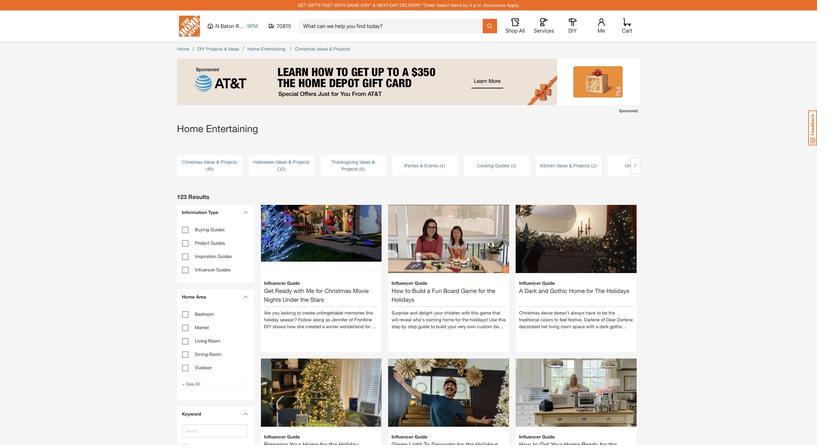 Task type: vqa. For each thing, say whether or not it's contained in the screenshot.
. to the bottom
no



Task type: locate. For each thing, give the bounding box(es) containing it.
0 horizontal spatial her
[[291, 331, 298, 336]]

1 vertical spatial living
[[195, 338, 207, 344]]

she up decorations!
[[550, 331, 557, 336]]

123
[[177, 193, 187, 200]]

you
[[272, 310, 280, 316]]

1 vertical spatial entertaining
[[206, 123, 258, 134]]

how up decorations!
[[540, 331, 548, 336]]

for right game
[[479, 287, 486, 294]]

guides right grill
[[635, 163, 649, 168]]

1 vertical spatial holiday
[[519, 337, 534, 343]]

with down shows
[[282, 331, 290, 336]]

0 vertical spatial how
[[287, 324, 296, 329]]

for left the
[[587, 287, 594, 294]]

2 influencer guide from the left
[[392, 434, 428, 440]]

use
[[489, 317, 498, 322]]

1 horizontal spatial see
[[531, 331, 539, 336]]

caret icon image
[[243, 211, 248, 214], [243, 295, 248, 298], [243, 413, 248, 416]]

how down season?
[[287, 324, 296, 329]]

0 horizontal spatial see
[[186, 381, 194, 387]]

holidays inside the 'influencer guide a dark and gothic home for the holidays'
[[607, 287, 630, 294]]

me up the stars
[[306, 287, 314, 294]]

with
[[334, 2, 346, 8]]

70815
[[277, 23, 291, 29]]

diy for diy projects & ideas
[[198, 46, 205, 52]]

the right game
[[487, 287, 496, 294]]

diy inside the are you looking to create unforgettable memories this holiday season? follow along as jennifer of frontline diy shows how she created a winter wonderland for her to enjoy with her family!
[[264, 324, 272, 329]]

me left cart
[[598, 28, 605, 34]]

with up alternative
[[587, 324, 595, 329]]

holiday down flare.
[[519, 337, 534, 343]]

1 horizontal spatial darlene
[[618, 317, 633, 322]]

christmas decor doesn't always have to be the traditional colors to feel festive. darlene of dear darlene decorated her living room space with a dark gothic flare. see how she took an alternative approach to holiday decorations!
[[519, 310, 633, 343]]

1 vertical spatial how
[[540, 331, 548, 336]]

a left fun
[[427, 287, 431, 294]]

holidays!
[[470, 317, 488, 322]]

1 horizontal spatial me
[[598, 28, 605, 34]]

the inside christmas decor doesn't always have to be the traditional colors to feel festive. darlene of dear darlene decorated her living room space with a dark gothic flare. see how she took an alternative approach to holiday decorations!
[[609, 310, 615, 316]]

her down frontline
[[372, 324, 378, 329]]

alternative
[[575, 331, 596, 336]]

70815 button
[[269, 23, 291, 29]]

1 vertical spatial all
[[195, 381, 200, 387]]

0 horizontal spatial all
[[195, 381, 200, 387]]

the up dear
[[609, 310, 615, 316]]

christmas ideas & projects
[[295, 46, 350, 52]]

result
[[189, 193, 206, 200]]

0 horizontal spatial holidays
[[392, 296, 415, 303]]

ideas for thanksgiving ideas & projects
[[360, 160, 371, 165]]

your down home
[[448, 324, 457, 329]]

(
[[440, 163, 441, 168], [511, 163, 513, 168], [591, 163, 593, 168], [206, 166, 207, 172], [277, 166, 279, 172], [359, 166, 361, 172]]

of for the
[[601, 317, 605, 322]]

a
[[519, 287, 523, 294]]

game up holidays!
[[480, 310, 492, 316]]

for down frontline
[[365, 324, 371, 329]]

3 influencer guide link from the left
[[519, 433, 634, 445]]

0 horizontal spatial game
[[392, 331, 403, 336]]

baton
[[221, 23, 235, 29]]

2 horizontal spatial influencer guide
[[519, 434, 555, 440]]

me
[[598, 28, 605, 34], [306, 287, 314, 294]]

and up who's on the bottom of the page
[[410, 310, 418, 316]]

1 vertical spatial me
[[306, 287, 314, 294]]

0 vertical spatial see
[[531, 331, 539, 336]]

0 vertical spatial and
[[539, 287, 549, 294]]

& inside christmas ideas & projects ( 49 )
[[216, 160, 219, 165]]

thanksgiving ideas & projects
[[331, 160, 375, 172]]

diy up enjoy on the bottom of the page
[[264, 324, 272, 329]]

exclusions
[[484, 2, 506, 8]]

looking
[[281, 310, 296, 316]]

the
[[596, 287, 605, 294]]

this inside the are you looking to create unforgettable memories this holiday season? follow along as jennifer of frontline diy shows how she created a winter wonderland for her to enjoy with her family!
[[366, 310, 373, 316]]

room right dining
[[209, 352, 222, 357]]

influencer guide for the influencer guide link related to prepping your home for the holiday image
[[264, 434, 300, 440]]

buying
[[195, 227, 209, 232]]

1 horizontal spatial living
[[549, 324, 560, 329]]

cooking
[[477, 163, 494, 168]]

0 horizontal spatial darlene
[[584, 317, 600, 322]]

for up "very"
[[456, 317, 461, 322]]

of inside christmas decor doesn't always have to be the traditional colors to feel festive. darlene of dear darlene decorated her living room space with a dark gothic flare. see how she took an alternative approach to holiday decorations!
[[601, 317, 605, 322]]

1 vertical spatial home entertaining
[[177, 123, 258, 134]]

guides up "inspiration guides"
[[211, 240, 225, 246]]

1 vertical spatial she
[[550, 331, 557, 336]]

influencer guide how to build a fun board game for the holidays
[[392, 280, 496, 303]]

0 horizontal spatial of
[[349, 317, 353, 322]]

events
[[425, 163, 439, 168]]

1 horizontal spatial holiday
[[519, 337, 534, 343]]

a down along
[[322, 324, 325, 329]]

1 horizontal spatial entertaining
[[261, 46, 286, 52]]

see down the decorated
[[531, 331, 539, 336]]

game down will
[[392, 331, 403, 336]]

ideas
[[228, 46, 239, 52], [317, 46, 328, 52], [204, 160, 215, 165], [276, 160, 287, 165], [360, 160, 371, 165], [557, 163, 568, 168]]

ideas inside halloween ideas & projects ( 32 )
[[276, 160, 287, 165]]

0 vertical spatial holiday
[[264, 317, 279, 322]]

projects for christmas ideas & projects ( 49 )
[[221, 160, 237, 165]]

guides for project
[[211, 240, 225, 246]]

1 horizontal spatial all
[[519, 28, 525, 34]]

0 horizontal spatial step
[[392, 324, 401, 329]]

christmas inside christmas ideas & projects ( 49 )
[[182, 160, 203, 165]]

for inside the influencer guide get ready with me for christmas movie nights under the stars
[[316, 287, 323, 294]]

0 vertical spatial living
[[549, 324, 560, 329]]

grill guides
[[625, 163, 649, 168]]

1 horizontal spatial holidays
[[607, 287, 630, 294]]

2 vertical spatial your
[[442, 331, 451, 336]]

2 vertical spatial room
[[209, 352, 222, 357]]

0 vertical spatial holidays
[[607, 287, 630, 294]]

1 horizontal spatial step
[[408, 324, 417, 329]]

cameos
[[414, 331, 430, 336]]

1 horizontal spatial game
[[480, 310, 492, 316]]

a left dark
[[596, 324, 599, 329]]

0 horizontal spatial a
[[322, 324, 325, 329]]

with inside the are you looking to create unforgettable memories this holiday season? follow along as jennifer of frontline diy shows how she created a winter wonderland for her to enjoy with her family!
[[282, 331, 290, 336]]

room for living room
[[208, 338, 221, 344]]

caret icon image inside home area button
[[243, 295, 248, 298]]

0 horizontal spatial how
[[287, 324, 296, 329]]

surprise
[[392, 310, 409, 316]]

living down colors
[[549, 324, 560, 329]]

1 of from the left
[[349, 317, 353, 322]]

for inside influencer guide how to build a fun board game for the holidays
[[479, 287, 486, 294]]

guides left 3
[[495, 163, 510, 168]]

influencer guide for the influencer guide link related to green light to decorate for the holidays image
[[392, 434, 428, 440]]

information type button
[[179, 205, 251, 220]]

board
[[494, 324, 506, 329]]

Search search field
[[182, 425, 247, 438]]

and inside surprise and delight your children with this game that will reveal who's coming home for the holidays! use this step by step guide to build your very own custom board game with cameos from your family members!
[[410, 310, 418, 316]]

for inside the are you looking to create unforgettable memories this holiday season? follow along as jennifer of frontline diy shows how she created a winter wonderland for her to enjoy with her family!
[[365, 324, 371, 329]]

&
[[373, 2, 376, 8], [224, 46, 227, 52], [330, 46, 332, 52], [216, 160, 219, 165], [289, 160, 292, 165], [372, 160, 375, 165], [420, 163, 423, 168], [569, 163, 572, 168]]

1 horizontal spatial by
[[464, 2, 469, 8]]

influencer guide link
[[264, 433, 379, 445], [392, 433, 506, 445], [519, 433, 634, 445]]

guides up project guides
[[210, 227, 225, 232]]

1 influencer guide from the left
[[264, 434, 300, 440]]

4 right events
[[441, 163, 444, 168]]

2 horizontal spatial her
[[542, 324, 548, 329]]

1 darlene from the left
[[584, 317, 600, 322]]

influencer guide link for how to get your home ready for the holidays image
[[519, 433, 634, 445]]

to inside influencer guide how to build a fun board game for the holidays
[[406, 287, 411, 294]]

to left enjoy on the bottom of the page
[[264, 331, 268, 336]]

0 vertical spatial me
[[598, 28, 605, 34]]

2 horizontal spatial this
[[499, 317, 506, 322]]

1 horizontal spatial how
[[540, 331, 548, 336]]

2 horizontal spatial influencer guide link
[[519, 433, 634, 445]]

a
[[427, 287, 431, 294], [322, 324, 325, 329], [596, 324, 599, 329]]

1 horizontal spatial this
[[472, 310, 479, 316]]

projects inside halloween ideas & projects ( 32 )
[[293, 160, 309, 165]]

1 horizontal spatial and
[[539, 287, 549, 294]]

caret icon image for area
[[243, 295, 248, 298]]

guide inside influencer guide how to build a fun board game for the holidays
[[415, 280, 428, 286]]

1 horizontal spatial influencer guide
[[392, 434, 428, 440]]

home inside the 'influencer guide a dark and gothic home for the holidays'
[[569, 287, 585, 294]]

custom
[[478, 324, 493, 329]]

ideas inside christmas ideas & projects ( 49 )
[[204, 160, 215, 165]]

0 vertical spatial caret icon image
[[243, 211, 248, 214]]

n
[[216, 23, 219, 29]]

holidays inside influencer guide how to build a fun board game for the holidays
[[392, 296, 415, 303]]

1 vertical spatial 4
[[441, 163, 444, 168]]

a dark and gothic home for the holidays image
[[516, 194, 637, 315]]

room down feel
[[561, 324, 572, 329]]

0 vertical spatial diy
[[569, 28, 577, 34]]

the
[[487, 287, 496, 294], [301, 296, 309, 303], [609, 310, 615, 316], [462, 317, 469, 322]]

1 horizontal spatial a
[[427, 287, 431, 294]]

1 vertical spatial see
[[186, 381, 194, 387]]

all inside shop all button
[[519, 28, 525, 34]]

gothic
[[550, 287, 568, 294]]

own
[[468, 324, 476, 329]]

2 horizontal spatial a
[[596, 324, 599, 329]]

christmas
[[295, 46, 316, 52], [182, 160, 203, 165], [325, 287, 351, 294], [519, 310, 540, 316]]

0 horizontal spatial living
[[195, 338, 207, 344]]

diy right the services
[[569, 28, 577, 34]]

guides up influencer guides
[[218, 254, 232, 259]]

family
[[453, 331, 465, 336]]

along
[[313, 317, 324, 322]]

with up the "under"
[[294, 287, 305, 294]]

fun
[[432, 287, 442, 294]]

the inside surprise and delight your children with this game that will reveal who's coming home for the holidays! use this step by step guide to build your very own custom board game with cameos from your family members!
[[462, 317, 469, 322]]

4 left p.m.
[[470, 2, 472, 8]]

influencer inside the influencer guide get ready with me for christmas movie nights under the stars
[[264, 280, 286, 286]]

the left the stars
[[301, 296, 309, 303]]

this up holidays!
[[472, 310, 479, 316]]

to
[[406, 287, 411, 294], [297, 310, 301, 316], [597, 310, 601, 316], [555, 317, 559, 322], [431, 324, 435, 329], [264, 331, 268, 336], [618, 331, 622, 336]]

all right shop
[[519, 28, 525, 34]]

2 of from the left
[[601, 317, 605, 322]]

me inside the influencer guide get ready with me for christmas movie nights under the stars
[[306, 287, 314, 294]]

guides for buying
[[210, 227, 225, 232]]

day*
[[361, 2, 372, 8]]

holiday down are
[[264, 317, 279, 322]]

0 vertical spatial all
[[519, 28, 525, 34]]

& for kitchen ideas & projects ( 2 )
[[569, 163, 572, 168]]

0 horizontal spatial and
[[410, 310, 418, 316]]

0 vertical spatial by
[[464, 2, 469, 8]]

by right the items
[[464, 2, 469, 8]]

of inside the are you looking to create unforgettable memories this holiday season? follow along as jennifer of frontline diy shows how she created a winter wonderland for her to enjoy with her family!
[[349, 317, 353, 322]]

diy for diy
[[569, 28, 577, 34]]

home entertaining
[[248, 46, 287, 52], [177, 123, 258, 134]]

3
[[513, 163, 515, 168]]

0 horizontal spatial by
[[402, 324, 407, 329]]

0 vertical spatial she
[[297, 324, 304, 329]]

1 influencer guide link from the left
[[264, 433, 379, 445]]

0 horizontal spatial diy
[[198, 46, 205, 52]]

area
[[196, 294, 206, 300]]

how inside the are you looking to create unforgettable memories this holiday season? follow along as jennifer of frontline diy shows how she created a winter wonderland for her to enjoy with her family!
[[287, 324, 296, 329]]

she down follow
[[297, 324, 304, 329]]

& inside thanksgiving ideas & projects
[[372, 160, 375, 165]]

) inside christmas ideas & projects ( 49 )
[[212, 166, 214, 172]]

approach
[[597, 331, 617, 336]]

caret icon image inside information type "button"
[[243, 211, 248, 214]]

members!
[[466, 331, 486, 336]]

projects inside christmas ideas & projects ( 49 )
[[221, 160, 237, 165]]

living up dining
[[195, 338, 207, 344]]

2 vertical spatial caret icon image
[[243, 413, 248, 416]]

your up "coming"
[[434, 310, 443, 316]]

diy inside button
[[569, 28, 577, 34]]

cart link
[[620, 18, 635, 34]]

2 caret icon image from the top
[[243, 295, 248, 298]]

0 horizontal spatial influencer guide
[[264, 434, 300, 440]]

all right +
[[195, 381, 200, 387]]

her inside christmas decor doesn't always have to be the traditional colors to feel festive. darlene of dear darlene decorated her living room space with a dark gothic flare. see how she took an alternative approach to holiday decorations!
[[542, 324, 548, 329]]

and right dark
[[539, 287, 549, 294]]

ideas inside thanksgiving ideas & projects
[[360, 160, 371, 165]]

guide inside the 'influencer guide a dark and gothic home for the holidays'
[[543, 280, 555, 286]]

get
[[298, 2, 307, 8]]

traditional
[[519, 317, 540, 322]]

projects
[[206, 46, 223, 52], [334, 46, 350, 52], [221, 160, 237, 165], [293, 160, 309, 165], [574, 163, 590, 168], [342, 166, 358, 172]]

1 vertical spatial by
[[402, 324, 407, 329]]

her down colors
[[542, 324, 548, 329]]

the inside the influencer guide get ready with me for christmas movie nights under the stars
[[301, 296, 309, 303]]

& for christmas ideas & projects
[[330, 46, 332, 52]]

s
[[206, 193, 210, 200]]

& for halloween ideas & projects ( 32 )
[[289, 160, 292, 165]]

christmas inside christmas decor doesn't always have to be the traditional colors to feel festive. darlene of dear darlene decorated her living room space with a dark gothic flare. see how she took an alternative approach to holiday decorations!
[[519, 310, 540, 316]]

0 vertical spatial 4
[[470, 2, 472, 8]]

to down "coming"
[[431, 324, 435, 329]]

unforgettable
[[316, 310, 343, 316]]

0 horizontal spatial holiday
[[264, 317, 279, 322]]

guide
[[418, 324, 430, 329]]

+
[[182, 381, 185, 387]]

this
[[366, 310, 373, 316], [472, 310, 479, 316], [499, 317, 506, 322]]

by inside surprise and delight your children with this game that will reveal who's coming home for the holidays! use this step by step guide to build your very own custom board game with cameos from your family members!
[[402, 324, 407, 329]]

1 vertical spatial diy
[[198, 46, 205, 52]]

0 vertical spatial room
[[561, 324, 572, 329]]

1 vertical spatial room
[[208, 338, 221, 344]]

n baton rouge
[[216, 23, 251, 29]]

projects inside thanksgiving ideas & projects
[[342, 166, 358, 172]]

colors
[[541, 317, 553, 322]]

2 vertical spatial diy
[[264, 324, 272, 329]]

room up dining room
[[208, 338, 221, 344]]

delivery
[[400, 2, 421, 8]]

49
[[207, 166, 212, 172]]

1 horizontal spatial diy
[[264, 324, 272, 329]]

2 step from the left
[[408, 324, 417, 329]]

christmas for christmas ideas & projects
[[295, 46, 316, 52]]

by down the reveal
[[402, 324, 407, 329]]

get ready with me for christmas movie nights under the stars image
[[261, 194, 382, 262]]

room inside christmas decor doesn't always have to be the traditional colors to feel festive. darlene of dear darlene decorated her living room space with a dark gothic flare. see how she took an alternative approach to holiday decorations!
[[561, 324, 572, 329]]

for inside the 'influencer guide a dark and gothic home for the holidays'
[[587, 287, 594, 294]]

3 influencer guide from the left
[[519, 434, 555, 440]]

inspiration
[[195, 254, 216, 259]]

1 horizontal spatial influencer guide link
[[392, 433, 506, 445]]

me inside button
[[598, 28, 605, 34]]

to right how
[[406, 287, 411, 294]]

guides for inspiration
[[218, 254, 232, 259]]

2 horizontal spatial diy
[[569, 28, 577, 34]]

me button
[[591, 18, 612, 34]]

darlene down have
[[584, 317, 600, 322]]

information type
[[182, 210, 219, 215]]

for up the stars
[[316, 287, 323, 294]]

step down who's on the bottom of the page
[[408, 324, 417, 329]]

advertisement region
[[177, 59, 641, 116]]

of up dark
[[601, 317, 605, 322]]

green light to decorate for the holidays image
[[389, 347, 510, 445]]

see right +
[[186, 381, 194, 387]]

next-
[[377, 2, 390, 8]]

1 horizontal spatial she
[[550, 331, 557, 336]]

living inside christmas decor doesn't always have to be the traditional colors to feel festive. darlene of dear darlene decorated her living room space with a dark gothic flare. see how she took an alternative approach to holiday decorations!
[[549, 324, 560, 329]]

1 vertical spatial and
[[410, 310, 418, 316]]

3 caret icon image from the top
[[243, 413, 248, 416]]

dark
[[525, 287, 537, 294]]

guides down "inspiration guides"
[[216, 267, 231, 273]]

influencer guide for how to get your home ready for the holidays image's the influencer guide link
[[519, 434, 555, 440]]

your down build at the right bottom of the page
[[442, 331, 451, 336]]

the up "very"
[[462, 317, 469, 322]]

projects for halloween ideas & projects ( 32 )
[[293, 160, 309, 165]]

this up frontline
[[366, 310, 373, 316]]

dining
[[195, 352, 208, 357]]

created
[[306, 324, 321, 329]]

2 influencer guide link from the left
[[392, 433, 506, 445]]

space
[[573, 324, 585, 329]]

step down will
[[392, 324, 401, 329]]

0 horizontal spatial she
[[297, 324, 304, 329]]

shows
[[273, 324, 286, 329]]

0 horizontal spatial influencer guide link
[[264, 433, 379, 445]]

this up "board"
[[499, 317, 506, 322]]

& inside halloween ideas & projects ( 32 )
[[289, 160, 292, 165]]

diy right home link
[[198, 46, 205, 52]]

took
[[558, 331, 567, 336]]

holidays down how
[[392, 296, 415, 303]]

to inside surprise and delight your children with this game that will reveal who's coming home for the holidays! use this step by step guide to build your very own custom board game with cameos from your family members!
[[431, 324, 435, 329]]

0 horizontal spatial this
[[366, 310, 373, 316]]

her left family!
[[291, 331, 298, 336]]

1 horizontal spatial of
[[601, 317, 605, 322]]

step
[[392, 324, 401, 329], [408, 324, 417, 329]]

of up the wonderland at bottom
[[349, 317, 353, 322]]

1 vertical spatial holidays
[[392, 296, 415, 303]]

holidays right the
[[607, 287, 630, 294]]

will
[[392, 317, 398, 322]]

home entertaining link
[[248, 46, 287, 52]]

have
[[586, 310, 596, 316]]

0 horizontal spatial me
[[306, 287, 314, 294]]

darlene up gothic
[[618, 317, 633, 322]]

1 vertical spatial caret icon image
[[243, 295, 248, 298]]

1 caret icon image from the top
[[243, 211, 248, 214]]



Task type: describe. For each thing, give the bounding box(es) containing it.
rouge
[[236, 23, 251, 29]]

build
[[412, 287, 426, 294]]

season?
[[280, 317, 297, 322]]

she inside christmas decor doesn't always have to be the traditional colors to feel festive. darlene of dear darlene decorated her living room space with a dark gothic flare. see how she took an alternative approach to holiday decorations!
[[550, 331, 557, 336]]

coming
[[426, 317, 442, 322]]

8
[[361, 166, 363, 172]]

see inside + see all button
[[186, 381, 194, 387]]

ideas for christmas ideas & projects
[[317, 46, 328, 52]]

under
[[283, 296, 299, 303]]

and inside the 'influencer guide a dark and gothic home for the holidays'
[[539, 287, 549, 294]]

& for diy projects & ideas
[[224, 46, 227, 52]]

+ see all
[[182, 381, 200, 387]]

with inside the influencer guide get ready with me for christmas movie nights under the stars
[[294, 287, 305, 294]]

0 vertical spatial your
[[434, 310, 443, 316]]

bedroom
[[195, 311, 214, 317]]

she inside the are you looking to create unforgettable memories this holiday season? follow along as jennifer of frontline diy shows how she created a winter wonderland for her to enjoy with her family!
[[297, 324, 304, 329]]

ready
[[275, 287, 292, 294]]

( inside christmas ideas & projects ( 49 )
[[206, 166, 207, 172]]

*order
[[422, 2, 436, 8]]

apply.
[[507, 2, 520, 8]]

feedback link image
[[809, 110, 818, 146]]

with right children
[[462, 310, 470, 316]]

to up follow
[[297, 310, 301, 316]]

1 horizontal spatial her
[[372, 324, 378, 329]]

caret icon image for type
[[243, 211, 248, 214]]

2
[[593, 163, 596, 168]]

with left cameos
[[405, 331, 413, 336]]

guides for influencer
[[216, 267, 231, 273]]

caret icon image inside keyword button
[[243, 413, 248, 416]]

game
[[461, 287, 477, 294]]

follow
[[299, 317, 312, 322]]

1 vertical spatial your
[[448, 324, 457, 329]]

guides for grill
[[635, 163, 649, 168]]

christmas for christmas decor doesn't always have to be the traditional colors to feel festive. darlene of dear darlene decorated her living room space with a dark gothic flare. see how she took an alternative approach to holiday decorations!
[[519, 310, 540, 316]]

influencer guide link for prepping your home for the holiday image
[[264, 433, 379, 445]]

as
[[326, 317, 330, 322]]

to left be
[[597, 310, 601, 316]]

holiday inside the are you looking to create unforgettable memories this holiday season? follow along as jennifer of frontline diy shows how she created a winter wonderland for her to enjoy with her family!
[[264, 317, 279, 322]]

halloween ideas & projects ( 32 )
[[254, 160, 309, 172]]

grill
[[625, 163, 633, 168]]

build
[[436, 324, 446, 329]]

board
[[444, 287, 460, 294]]

how
[[392, 287, 404, 294]]

inspiration guides
[[195, 254, 232, 259]]

how to get your home ready for the holidays image
[[516, 347, 637, 434]]

What can we help you find today? search field
[[303, 19, 483, 33]]

type
[[208, 210, 219, 215]]

projects for christmas ideas & projects
[[334, 46, 350, 52]]

fast
[[322, 2, 333, 8]]

children
[[444, 310, 461, 316]]

living room
[[195, 338, 221, 344]]

that
[[493, 310, 501, 316]]

thanksgiving
[[331, 160, 358, 165]]

jennifer
[[332, 317, 348, 322]]

same-
[[347, 2, 361, 8]]

( inside halloween ideas & projects ( 32 )
[[277, 166, 279, 172]]

a inside christmas decor doesn't always have to be the traditional colors to feel festive. darlene of dear darlene decorated her living room space with a dark gothic flare. see how she took an alternative approach to holiday decorations!
[[596, 324, 599, 329]]

are you looking to create unforgettable memories this holiday season? follow along as jennifer of frontline diy shows how she created a winter wonderland for her to enjoy with her family!
[[264, 310, 378, 336]]

1 horizontal spatial 4
[[470, 2, 472, 8]]

a inside the are you looking to create unforgettable memories this holiday season? follow along as jennifer of frontline diy shows how she created a winter wonderland for her to enjoy with her family!
[[322, 324, 325, 329]]

services
[[534, 28, 554, 34]]

for inside surprise and delight your children with this game that will reveal who's coming home for the holidays! use this step by step guide to build your very own custom board game with cameos from your family members!
[[456, 317, 461, 322]]

ideas for kitchen ideas & projects ( 2 )
[[557, 163, 568, 168]]

room for dining room
[[209, 352, 222, 357]]

kitchen ideas & projects ( 2 )
[[540, 163, 597, 168]]

movie
[[353, 287, 369, 294]]

decorated
[[519, 324, 540, 329]]

buying guides
[[195, 227, 225, 232]]

shop all
[[506, 28, 525, 34]]

projects for kitchen ideas & projects ( 2 )
[[574, 163, 590, 168]]

create
[[302, 310, 315, 316]]

32
[[279, 166, 284, 172]]

0 vertical spatial home entertaining
[[248, 46, 287, 52]]

& for thanksgiving ideas & projects
[[372, 160, 375, 165]]

outdoor
[[195, 365, 212, 370]]

& for christmas ideas & projects ( 49 )
[[216, 160, 219, 165]]

ideas for christmas ideas & projects ( 49 )
[[204, 160, 215, 165]]

see inside christmas decor doesn't always have to be the traditional colors to feel festive. darlene of dear darlene decorated her living room space with a dark gothic flare. see how she took an alternative approach to holiday decorations!
[[531, 331, 539, 336]]

stars
[[310, 296, 324, 303]]

123 result s
[[177, 193, 210, 200]]

0 vertical spatial entertaining
[[261, 46, 286, 52]]

dark
[[600, 324, 609, 329]]

family!
[[299, 331, 312, 336]]

home link
[[177, 46, 189, 52]]

projects for thanksgiving ideas & projects
[[342, 166, 358, 172]]

keyword button
[[179, 407, 251, 421]]

are
[[264, 310, 271, 316]]

with inside christmas decor doesn't always have to be the traditional colors to feel festive. darlene of dear darlene decorated her living room space with a dark gothic flare. see how she took an alternative approach to holiday decorations!
[[587, 324, 595, 329]]

information
[[182, 210, 207, 215]]

from
[[432, 331, 441, 336]]

to down gothic
[[618, 331, 622, 336]]

1 step from the left
[[392, 324, 401, 329]]

enjoy
[[270, 331, 280, 336]]

how to build a fun board game for the holidays image
[[389, 194, 510, 285]]

who's
[[413, 317, 425, 322]]

0 horizontal spatial 4
[[441, 163, 444, 168]]

influencer inside the 'influencer guide a dark and gothic home for the holidays'
[[519, 280, 541, 286]]

select
[[437, 2, 450, 8]]

wonderland
[[340, 324, 364, 329]]

grill guides link
[[608, 162, 673, 169]]

a inside influencer guide how to build a fun board game for the holidays
[[427, 287, 431, 294]]

the inside influencer guide how to build a fun board game for the holidays
[[487, 287, 496, 294]]

influencer guide link for green light to decorate for the holidays image
[[392, 433, 506, 445]]

gifts
[[308, 2, 321, 8]]

of for movie
[[349, 317, 353, 322]]

mantel
[[195, 325, 209, 330]]

shop all button
[[505, 18, 526, 34]]

influencer guides
[[195, 267, 231, 273]]

2 darlene from the left
[[618, 317, 633, 322]]

influencer inside influencer guide how to build a fun board game for the holidays
[[392, 280, 414, 286]]

diy button
[[563, 18, 583, 34]]

ideas for halloween ideas & projects ( 32 )
[[276, 160, 287, 165]]

guides for cooking
[[495, 163, 510, 168]]

nights
[[264, 296, 281, 303]]

winter
[[326, 324, 339, 329]]

always
[[571, 310, 585, 316]]

dining room
[[195, 352, 222, 357]]

) inside halloween ideas & projects ( 32 )
[[284, 166, 286, 172]]

prepping your home for the holiday image
[[261, 347, 382, 445]]

christmas inside the influencer guide get ready with me for christmas movie nights under the stars
[[325, 287, 351, 294]]

0 horizontal spatial entertaining
[[206, 123, 258, 134]]

christmas ideas & projects link
[[295, 46, 350, 52]]

parties & events ( 4 )
[[405, 163, 445, 168]]

services button
[[534, 18, 555, 34]]

home
[[443, 317, 454, 322]]

an
[[569, 331, 574, 336]]

holiday inside christmas decor doesn't always have to be the traditional colors to feel festive. darlene of dear darlene decorated her living room space with a dark gothic flare. see how she took an alternative approach to holiday decorations!
[[519, 337, 534, 343]]

all inside + see all button
[[195, 381, 200, 387]]

flare.
[[519, 331, 529, 336]]

+ see all button
[[179, 378, 244, 390]]

guide inside the influencer guide get ready with me for christmas movie nights under the stars
[[287, 280, 300, 286]]

the home depot logo image
[[179, 16, 200, 37]]

parties
[[405, 163, 419, 168]]

0 vertical spatial game
[[480, 310, 492, 316]]

to left feel
[[555, 317, 559, 322]]

influencer guide a dark and gothic home for the holidays
[[519, 280, 630, 294]]

home inside button
[[182, 294, 195, 300]]

christmas for christmas ideas & projects ( 49 )
[[182, 160, 203, 165]]

get
[[264, 287, 274, 294]]

how inside christmas decor doesn't always have to be the traditional colors to feel festive. darlene of dear darlene decorated her living room space with a dark gothic flare. see how she took an alternative approach to holiday decorations!
[[540, 331, 548, 336]]

feel
[[560, 317, 567, 322]]

project
[[195, 240, 209, 246]]

home area button
[[179, 290, 251, 304]]

halloween
[[254, 160, 275, 165]]

decorations!
[[535, 337, 561, 343]]

diy projects & ideas
[[198, 46, 239, 52]]

1 vertical spatial game
[[392, 331, 403, 336]]



